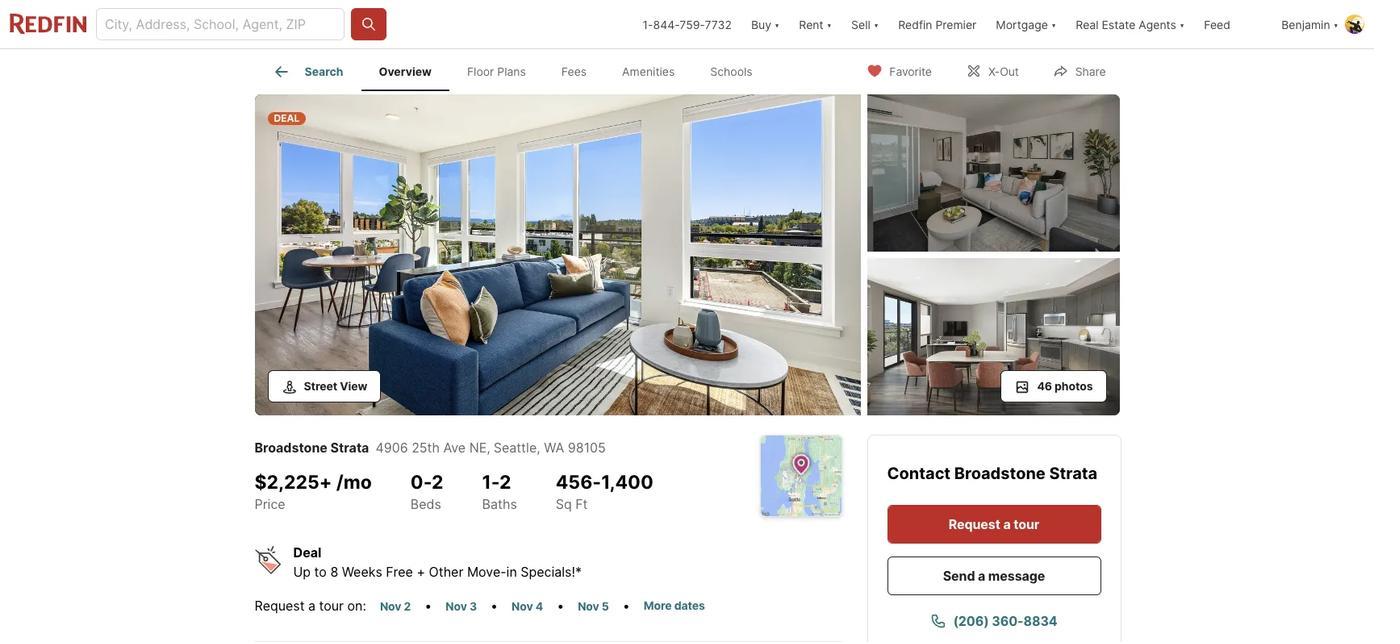 Task type: describe. For each thing, give the bounding box(es) containing it.
specials!*
[[521, 564, 582, 580]]

a for request a tour on:
[[308, 598, 316, 614]]

deal
[[293, 545, 322, 561]]

request a tour button
[[887, 505, 1101, 544]]

nov for nov 4
[[512, 600, 533, 613]]

/mo
[[336, 471, 372, 494]]

46 photos
[[1037, 379, 1093, 393]]

wa
[[544, 440, 564, 456]]

0 vertical spatial strata
[[331, 440, 369, 456]]

nov 2 button
[[373, 597, 418, 616]]

rent ▾
[[799, 17, 832, 31]]

street view
[[304, 379, 367, 393]]

1-2 baths
[[482, 471, 517, 512]]

street
[[304, 379, 337, 393]]

mortgage ▾ button
[[987, 0, 1066, 48]]

search
[[305, 65, 343, 78]]

mortgage ▾
[[996, 17, 1057, 31]]

request for request a tour
[[949, 517, 1001, 533]]

nov for nov 3
[[446, 600, 467, 613]]

1-844-759-7732 link
[[643, 17, 732, 31]]

a for request a tour
[[1004, 517, 1011, 533]]

schools
[[710, 65, 753, 78]]

ft
[[576, 496, 588, 512]]

amenities tab
[[605, 52, 693, 91]]

plans
[[497, 65, 526, 78]]

25th
[[412, 440, 440, 456]]

0-
[[411, 471, 432, 494]]

sell ▾ button
[[842, 0, 889, 48]]

▾ for sell ▾
[[874, 17, 879, 31]]

overview
[[379, 65, 432, 78]]

search link
[[272, 62, 343, 82]]

deal
[[274, 112, 300, 124]]

broadstone strata 4906 25th ave ne , seattle , wa 98105
[[255, 440, 606, 456]]

share button
[[1039, 54, 1120, 87]]

request a tour on:
[[255, 598, 366, 614]]

1,400
[[601, 471, 654, 494]]

▾ for buy ▾
[[775, 17, 780, 31]]

on:
[[347, 598, 366, 614]]

(206) 360-8834
[[954, 613, 1058, 630]]

2 inside button
[[404, 600, 411, 613]]

nov 5 button
[[571, 597, 616, 616]]

▾ inside "link"
[[1180, 17, 1185, 31]]

sell ▾ button
[[852, 0, 879, 48]]

nov 3 button
[[438, 597, 484, 616]]

(206)
[[954, 613, 989, 630]]

(206) 360-8834 button
[[887, 602, 1101, 641]]

1 vertical spatial strata
[[1050, 464, 1098, 483]]

feed
[[1204, 17, 1231, 31]]

amenities
[[622, 65, 675, 78]]

redfin premier
[[898, 17, 977, 31]]

buy ▾ button
[[742, 0, 790, 48]]

1- for 2
[[482, 471, 500, 494]]

+
[[417, 564, 425, 580]]

tour for request a tour on:
[[319, 598, 344, 614]]

nov for nov 5
[[578, 600, 599, 613]]

2 for 1-2
[[500, 471, 511, 494]]

share
[[1076, 64, 1106, 78]]

baths
[[482, 496, 517, 512]]

send a message button
[[887, 557, 1101, 596]]

46 photos button
[[1001, 370, 1107, 403]]

to
[[314, 564, 327, 580]]

rent ▾ button
[[799, 0, 832, 48]]

user photo image
[[1345, 15, 1365, 34]]

benjamin ▾
[[1282, 17, 1339, 31]]

0 horizontal spatial broadstone
[[255, 440, 328, 456]]

move-
[[467, 564, 507, 580]]

real
[[1076, 17, 1099, 31]]

mortgage
[[996, 17, 1048, 31]]

tab list containing search
[[255, 49, 783, 91]]

street view button
[[268, 370, 381, 403]]

send
[[943, 568, 975, 584]]

favorite
[[890, 64, 932, 78]]

5
[[602, 600, 609, 613]]

nov 4
[[512, 600, 543, 613]]

tour for request a tour
[[1014, 517, 1040, 533]]

weeks
[[342, 564, 382, 580]]

view
[[340, 379, 367, 393]]

360-
[[992, 613, 1024, 630]]

other
[[429, 564, 464, 580]]

buy
[[751, 17, 772, 31]]

4
[[536, 600, 543, 613]]

rent ▾ button
[[790, 0, 842, 48]]

456-
[[556, 471, 601, 494]]



Task type: locate. For each thing, give the bounding box(es) containing it.
favorite button
[[853, 54, 946, 87]]

1 ▾ from the left
[[775, 17, 780, 31]]

ave
[[443, 440, 466, 456]]

price
[[255, 496, 285, 512]]

request down contact broadstone strata at the bottom
[[949, 517, 1001, 533]]

more dates button
[[637, 596, 713, 615]]

2 up beds
[[432, 471, 444, 494]]

8
[[330, 564, 338, 580]]

nov for nov 2
[[380, 600, 401, 613]]

nov left 3
[[446, 600, 467, 613]]

3 ▾ from the left
[[874, 17, 879, 31]]

2 ▾ from the left
[[827, 17, 832, 31]]

up
[[293, 564, 311, 580]]

estate
[[1102, 17, 1136, 31]]

feed button
[[1195, 0, 1272, 48]]

request a tour
[[949, 517, 1040, 533]]

nov 2
[[380, 600, 411, 613]]

1 nov from the left
[[380, 600, 401, 613]]

submit search image
[[361, 16, 377, 32]]

1 • from the left
[[425, 598, 432, 614]]

broadstone up request a tour
[[955, 464, 1046, 483]]

98105
[[568, 440, 606, 456]]

46
[[1037, 379, 1052, 393]]

map entry image
[[761, 436, 841, 517]]

0 horizontal spatial request
[[255, 598, 305, 614]]

4 • from the left
[[623, 598, 630, 614]]

a inside request a tour 'button'
[[1004, 517, 1011, 533]]

• right 4
[[557, 598, 564, 614]]

0 vertical spatial 1-
[[643, 17, 653, 31]]

2 , from the left
[[537, 440, 541, 456]]

, left seattle
[[487, 440, 491, 456]]

City, Address, School, Agent, ZIP search field
[[96, 8, 345, 40]]

2 horizontal spatial a
[[1004, 517, 1011, 533]]

free
[[386, 564, 413, 580]]

fees tab
[[544, 52, 605, 91]]

456-1,400 sq ft
[[556, 471, 654, 512]]

3
[[470, 600, 477, 613]]

a right 'send'
[[978, 568, 986, 584]]

• right 5
[[623, 598, 630, 614]]

contact broadstone strata
[[887, 464, 1098, 483]]

4 nov from the left
[[578, 600, 599, 613]]

sell
[[852, 17, 871, 31]]

dates
[[674, 599, 705, 613]]

nov
[[380, 600, 401, 613], [446, 600, 467, 613], [512, 600, 533, 613], [578, 600, 599, 613]]

request down up
[[255, 598, 305, 614]]

more dates
[[644, 599, 705, 613]]

2
[[432, 471, 444, 494], [500, 471, 511, 494], [404, 600, 411, 613]]

5 ▾ from the left
[[1180, 17, 1185, 31]]

0 vertical spatial a
[[1004, 517, 1011, 533]]

tour up message
[[1014, 517, 1040, 533]]

▾ right "buy"
[[775, 17, 780, 31]]

mortgage ▾ button
[[996, 0, 1057, 48]]

2 • from the left
[[491, 598, 498, 614]]

(206) 360-8834 link
[[887, 602, 1101, 641]]

• right nov 2 button
[[425, 598, 432, 614]]

1-
[[643, 17, 653, 31], [482, 471, 500, 494]]

redfin premier button
[[889, 0, 987, 48]]

real estate agents ▾
[[1076, 17, 1185, 31]]

2 down free
[[404, 600, 411, 613]]

• for nov 5
[[623, 598, 630, 614]]

strata
[[331, 440, 369, 456], [1050, 464, 1098, 483]]

1 horizontal spatial 2
[[432, 471, 444, 494]]

7732
[[705, 17, 732, 31]]

schools tab
[[693, 52, 770, 91]]

$2,225+ /mo price
[[255, 471, 372, 512]]

1 horizontal spatial tour
[[1014, 517, 1040, 533]]

0 vertical spatial tour
[[1014, 517, 1040, 533]]

1 horizontal spatial strata
[[1050, 464, 1098, 483]]

a for send a message
[[978, 568, 986, 584]]

beds
[[411, 496, 441, 512]]

more
[[644, 599, 672, 613]]

▾ right rent
[[827, 17, 832, 31]]

nov inside nov 5 button
[[578, 600, 599, 613]]

2 for 0-2
[[432, 471, 444, 494]]

1- left 759- in the top of the page
[[643, 17, 653, 31]]

floor plans
[[467, 65, 526, 78]]

▾ for rent ▾
[[827, 17, 832, 31]]

message
[[989, 568, 1045, 584]]

0 horizontal spatial 2
[[404, 600, 411, 613]]

▾ for benjamin ▾
[[1334, 17, 1339, 31]]

1 vertical spatial request
[[255, 598, 305, 614]]

deal up to 8 weeks free + other move-in specials!*
[[293, 545, 582, 580]]

real estate agents ▾ link
[[1076, 0, 1185, 48]]

image image
[[255, 94, 861, 416], [867, 94, 1120, 252], [867, 258, 1120, 416]]

x-out button
[[952, 54, 1033, 87]]

rent
[[799, 17, 824, 31]]

tour left on:
[[319, 598, 344, 614]]

nov 3
[[446, 600, 477, 613]]

nov left 4
[[512, 600, 533, 613]]

x-
[[989, 64, 1000, 78]]

request for request a tour on:
[[255, 598, 305, 614]]

1 horizontal spatial ,
[[537, 440, 541, 456]]

• for nov 4
[[557, 598, 564, 614]]

4906
[[376, 440, 408, 456]]

0-2 beds
[[411, 471, 444, 512]]

1 horizontal spatial broadstone
[[955, 464, 1046, 483]]

sq
[[556, 496, 572, 512]]

in
[[507, 564, 517, 580]]

1 , from the left
[[487, 440, 491, 456]]

1- inside 1-2 baths
[[482, 471, 500, 494]]

broadstone
[[255, 440, 328, 456], [955, 464, 1046, 483]]

•
[[425, 598, 432, 614], [491, 598, 498, 614], [557, 598, 564, 614], [623, 598, 630, 614]]

broadstone up the $2,225+
[[255, 440, 328, 456]]

nov 5
[[578, 600, 609, 613]]

0 vertical spatial broadstone
[[255, 440, 328, 456]]

0 horizontal spatial ,
[[487, 440, 491, 456]]

1- for 844-
[[643, 17, 653, 31]]

759-
[[680, 17, 705, 31]]

844-
[[653, 17, 680, 31]]

0 horizontal spatial a
[[308, 598, 316, 614]]

tour inside 'button'
[[1014, 517, 1040, 533]]

• right 3
[[491, 598, 498, 614]]

benjamin
[[1282, 17, 1331, 31]]

2 vertical spatial a
[[308, 598, 316, 614]]

6 ▾ from the left
[[1334, 17, 1339, 31]]

1 vertical spatial 1-
[[482, 471, 500, 494]]

0 horizontal spatial 1-
[[482, 471, 500, 494]]

$2,225+
[[255, 471, 332, 494]]

4 ▾ from the left
[[1052, 17, 1057, 31]]

out
[[1000, 64, 1019, 78]]

▾ for mortgage ▾
[[1052, 17, 1057, 31]]

2 horizontal spatial 2
[[500, 471, 511, 494]]

contact
[[887, 464, 951, 483]]

2 inside 0-2 beds
[[432, 471, 444, 494]]

seattle
[[494, 440, 537, 456]]

buy ▾ button
[[751, 0, 780, 48]]

• for nov 2
[[425, 598, 432, 614]]

1 horizontal spatial a
[[978, 568, 986, 584]]

8834
[[1024, 613, 1058, 630]]

photos
[[1055, 379, 1093, 393]]

• for nov 3
[[491, 598, 498, 614]]

buy ▾
[[751, 17, 780, 31]]

0 horizontal spatial tour
[[319, 598, 344, 614]]

▾ left 'user photo'
[[1334, 17, 1339, 31]]

1-844-759-7732
[[643, 17, 732, 31]]

, left wa
[[537, 440, 541, 456]]

redfin
[[898, 17, 933, 31]]

floor
[[467, 65, 494, 78]]

nov inside nov 2 button
[[380, 600, 401, 613]]

floor plans tab
[[449, 52, 544, 91]]

nov inside nov 4 button
[[512, 600, 533, 613]]

request inside 'button'
[[949, 517, 1001, 533]]

1 horizontal spatial request
[[949, 517, 1001, 533]]

2 inside 1-2 baths
[[500, 471, 511, 494]]

nov left 5
[[578, 600, 599, 613]]

1 vertical spatial tour
[[319, 598, 344, 614]]

nov right on:
[[380, 600, 401, 613]]

nov inside 'nov 3' "button"
[[446, 600, 467, 613]]

a down to
[[308, 598, 316, 614]]

tour
[[1014, 517, 1040, 533], [319, 598, 344, 614]]

1 horizontal spatial 1-
[[643, 17, 653, 31]]

2 up baths
[[500, 471, 511, 494]]

▾ right sell
[[874, 17, 879, 31]]

2 nov from the left
[[446, 600, 467, 613]]

a up message
[[1004, 517, 1011, 533]]

x-out
[[989, 64, 1019, 78]]

3 nov from the left
[[512, 600, 533, 613]]

ne
[[469, 440, 487, 456]]

real estate agents ▾ button
[[1066, 0, 1195, 48]]

1 vertical spatial a
[[978, 568, 986, 584]]

▾ right mortgage
[[1052, 17, 1057, 31]]

▾
[[775, 17, 780, 31], [827, 17, 832, 31], [874, 17, 879, 31], [1052, 17, 1057, 31], [1180, 17, 1185, 31], [1334, 17, 1339, 31]]

a inside send a message button
[[978, 568, 986, 584]]

,
[[487, 440, 491, 456], [537, 440, 541, 456]]

0 horizontal spatial strata
[[331, 440, 369, 456]]

1- up baths
[[482, 471, 500, 494]]

sell ▾
[[852, 17, 879, 31]]

tab list
[[255, 49, 783, 91]]

1 vertical spatial broadstone
[[955, 464, 1046, 483]]

overview tab
[[361, 52, 449, 91]]

3 • from the left
[[557, 598, 564, 614]]

▾ right agents
[[1180, 17, 1185, 31]]

nov 4 button
[[505, 597, 551, 616]]

0 vertical spatial request
[[949, 517, 1001, 533]]



Task type: vqa. For each thing, say whether or not it's contained in the screenshot.
UTILITIES:
no



